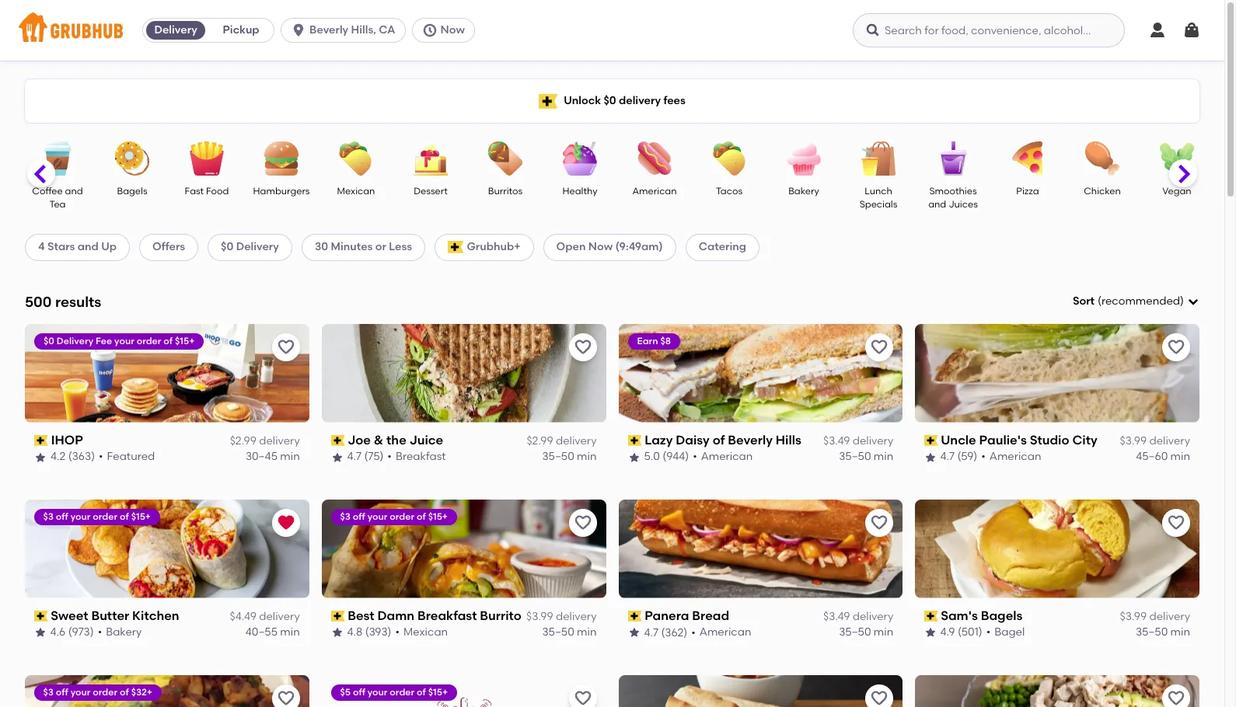Task type: locate. For each thing, give the bounding box(es) containing it.
• for joe & the juice
[[388, 450, 392, 464]]

delivery for $0 delivery fee your order of $15+
[[57, 336, 93, 347]]

healthy image
[[553, 142, 607, 176]]

off right "$5"
[[353, 687, 366, 698]]

subscription pass image left sweet
[[34, 611, 48, 622]]

off for "jumpin' java restaurant logo" on the bottom left of the page
[[56, 687, 69, 698]]

delivery for joe & the juice
[[556, 435, 597, 448]]

1 horizontal spatial bakery
[[788, 186, 819, 197]]

bagels down bagels image
[[117, 186, 147, 197]]

$3
[[44, 511, 54, 522], [340, 511, 351, 522], [44, 687, 54, 698]]

subscription pass image for ihop
[[34, 435, 48, 446]]

subscription pass image left sam's
[[925, 611, 938, 622]]

pizza
[[1016, 186, 1039, 197]]

4.7 down 'joe'
[[347, 450, 362, 464]]

$3 off your order of $15+
[[44, 511, 151, 522], [340, 511, 448, 522]]

star icon image left 4.7 (59)
[[925, 451, 937, 464]]

panera bread logo image
[[618, 500, 903, 598]]

mexican image
[[329, 142, 383, 176]]

1 horizontal spatial grubhub plus flag logo image
[[539, 94, 558, 108]]

30–45
[[246, 450, 278, 464]]

0 vertical spatial now
[[440, 23, 465, 37]]

daisy
[[676, 433, 710, 448]]

off down 4.2
[[56, 511, 69, 522]]

Search for food, convenience, alcohol... search field
[[853, 13, 1125, 47]]

• right (973)
[[98, 626, 102, 639]]

1 vertical spatial breakfast
[[418, 609, 477, 623]]

svg image
[[1148, 21, 1167, 40], [1183, 21, 1201, 40], [865, 23, 881, 38], [1187, 296, 1200, 308]]

0 horizontal spatial now
[[440, 23, 465, 37]]

of down • breakfast
[[417, 511, 426, 522]]

delivery down hamburgers
[[236, 240, 279, 254]]

0 horizontal spatial $2.99
[[230, 435, 256, 448]]

and for coffee and tea
[[65, 186, 83, 197]]

1 horizontal spatial $0
[[221, 240, 233, 254]]

subscription pass image left best
[[331, 611, 345, 622]]

• american down uncle paulie's studio city
[[982, 450, 1042, 464]]

and inside smoothies and juices
[[928, 199, 946, 210]]

2 $3.49 delivery from the top
[[823, 610, 894, 624]]

0 vertical spatial bakery
[[788, 186, 819, 197]]

min for sweet butter kitchen
[[280, 626, 300, 639]]

subscription pass image
[[925, 435, 938, 446], [34, 611, 48, 622], [331, 611, 345, 622]]

beverly left hills,
[[310, 23, 348, 37]]

1 vertical spatial beverly
[[728, 433, 773, 448]]

now
[[440, 23, 465, 37], [588, 240, 613, 254]]

of down '• mexican'
[[417, 687, 426, 698]]

(501)
[[958, 626, 983, 639]]

dessert
[[414, 186, 448, 197]]

american image
[[627, 142, 682, 176]]

• bagel
[[987, 626, 1026, 639]]

your down (973)
[[71, 687, 91, 698]]

bagels up • bagel
[[982, 609, 1023, 623]]

1 vertical spatial $0
[[221, 240, 233, 254]]

2 $3 off your order of $15+ from the left
[[340, 511, 448, 522]]

1 vertical spatial grubhub plus flag logo image
[[448, 241, 464, 254]]

$3 right saved restaurant button
[[340, 511, 351, 522]]

min for best damn breakfast burrito
[[577, 626, 597, 639]]

open
[[556, 240, 586, 254]]

0 vertical spatial grubhub plus flag logo image
[[539, 94, 558, 108]]

sort ( recommended )
[[1073, 295, 1184, 308]]

recommended
[[1102, 295, 1180, 308]]

• mexican
[[396, 626, 448, 639]]

mexican down mexican image
[[337, 186, 375, 197]]

american for uncle paulie's studio city
[[990, 450, 1042, 464]]

american down uncle paulie's studio city
[[990, 450, 1042, 464]]

the
[[387, 433, 407, 448]]

delivery left 'fee'
[[57, 336, 93, 347]]

• down sam's bagels
[[987, 626, 991, 639]]

delivery inside button
[[154, 23, 197, 37]]

0 horizontal spatial bagels
[[117, 186, 147, 197]]

$3 off your order of $15+ down (75)
[[340, 511, 448, 522]]

mexican down best damn breakfast burrito
[[404, 626, 448, 639]]

1 vertical spatial $3.49 delivery
[[823, 610, 894, 624]]

1 vertical spatial and
[[928, 199, 946, 210]]

1 $2.99 delivery from the left
[[230, 435, 300, 448]]

of for best damn breakfast burrito logo on the left
[[417, 511, 426, 522]]

min for sam's bagels
[[1171, 626, 1190, 639]]

lazy daisy of beverly hills
[[645, 433, 801, 448]]

0 horizontal spatial grubhub plus flag logo image
[[448, 241, 464, 254]]

1 horizontal spatial beverly
[[728, 433, 773, 448]]

2 vertical spatial delivery
[[57, 336, 93, 347]]

$2.99 delivery for ihop
[[230, 435, 300, 448]]

order right "$5"
[[390, 687, 415, 698]]

bakery image
[[777, 142, 831, 176]]

of left $32+
[[120, 687, 129, 698]]

burrito
[[480, 609, 522, 623]]

subscription pass image for sweet butter kitchen
[[34, 611, 48, 622]]

chicken
[[1084, 186, 1121, 197]]

lunch
[[865, 186, 892, 197]]

• down panera bread
[[691, 626, 696, 639]]

$3 down 4.2
[[44, 511, 54, 522]]

order for western bagel studio city logo at the bottom of page
[[390, 687, 415, 698]]

now right ca
[[440, 23, 465, 37]]

star icon image
[[34, 451, 47, 464], [331, 451, 343, 464], [628, 451, 640, 464], [925, 451, 937, 464], [34, 627, 47, 639], [331, 627, 343, 639], [628, 627, 640, 639], [925, 627, 937, 639]]

None field
[[1073, 294, 1200, 310]]

4.7 down panera
[[644, 626, 659, 639]]

your for sweet butter kitchen logo
[[71, 511, 91, 522]]

kitchen
[[133, 609, 180, 623]]

2 vertical spatial $0
[[44, 336, 54, 347]]

min for panera bread
[[874, 626, 894, 639]]

0 horizontal spatial subscription pass image
[[34, 611, 48, 622]]

subscription pass image
[[34, 435, 48, 446], [331, 435, 345, 446], [628, 435, 642, 446], [628, 611, 642, 622], [925, 611, 938, 622]]

0 horizontal spatial 4.7
[[347, 450, 362, 464]]

bagels image
[[105, 142, 159, 176]]

dessert image
[[404, 142, 458, 176]]

svg image right ca
[[422, 23, 437, 38]]

1 vertical spatial now
[[588, 240, 613, 254]]

$0 right unlock
[[604, 94, 616, 107]]

$3.99 delivery
[[1120, 435, 1190, 448], [526, 610, 597, 624], [1120, 610, 1190, 624]]

2 svg image from the left
[[422, 23, 437, 38]]

and up tea at the left
[[65, 186, 83, 197]]

order left $32+
[[93, 687, 118, 698]]

• american for studio
[[982, 450, 1042, 464]]

save this restaurant image
[[870, 338, 889, 357], [1167, 338, 1186, 357], [573, 514, 592, 532], [870, 514, 889, 532], [1167, 514, 1186, 532], [277, 689, 295, 708], [1167, 689, 1186, 708]]

1 horizontal spatial $2.99 delivery
[[527, 435, 597, 448]]

min for joe & the juice
[[577, 450, 597, 464]]

4.7 for panera bread
[[644, 626, 659, 639]]

$2.99
[[230, 435, 256, 448], [527, 435, 553, 448]]

hills
[[776, 433, 801, 448]]

• right (59)
[[982, 450, 986, 464]]

$0 down food
[[221, 240, 233, 254]]

• featured
[[99, 450, 155, 464]]

your right 'fee'
[[114, 336, 134, 347]]

min
[[280, 450, 300, 464], [577, 450, 597, 464], [874, 450, 894, 464], [1171, 450, 1190, 464], [280, 626, 300, 639], [577, 626, 597, 639], [874, 626, 894, 639], [1171, 626, 1190, 639]]

svg image for beverly hills, ca
[[291, 23, 306, 38]]

0 horizontal spatial beverly
[[310, 23, 348, 37]]

joe & the juice logo image
[[322, 324, 606, 423]]

1 $3.49 from the top
[[823, 435, 850, 448]]

1 horizontal spatial subscription pass image
[[331, 611, 345, 622]]

0 horizontal spatial $0
[[44, 336, 54, 347]]

american down american image
[[632, 186, 677, 197]]

star icon image left 4.7 (75)
[[331, 451, 343, 464]]

breakfast
[[396, 450, 446, 464], [418, 609, 477, 623]]

hills,
[[351, 23, 376, 37]]

30
[[315, 240, 328, 254]]

(973)
[[69, 626, 94, 639]]

subscription pass image left uncle
[[925, 435, 938, 446]]

2 horizontal spatial subscription pass image
[[925, 435, 938, 446]]

0 vertical spatial $3.49
[[823, 435, 850, 448]]

min for ihop
[[280, 450, 300, 464]]

delivery
[[154, 23, 197, 37], [236, 240, 279, 254], [57, 336, 93, 347]]

1 horizontal spatial bagels
[[982, 609, 1023, 623]]

star icon image left the 4.9
[[925, 627, 937, 639]]

4.7 left (59)
[[941, 450, 955, 464]]

earn $8
[[637, 336, 671, 347]]

best damn breakfast burrito logo image
[[322, 500, 606, 598]]

uncle
[[941, 433, 977, 448]]

your down (75)
[[368, 511, 388, 522]]

1 horizontal spatial delivery
[[154, 23, 197, 37]]

of right daisy
[[713, 433, 725, 448]]

bakery down sweet butter kitchen at the left bottom of page
[[106, 626, 142, 639]]

subscription pass image left lazy
[[628, 435, 642, 446]]

delivery for sweet butter kitchen
[[259, 610, 300, 624]]

2 $2.99 from the left
[[527, 435, 553, 448]]

smoothies and juices
[[928, 186, 978, 210]]

1 horizontal spatial 4.7
[[644, 626, 659, 639]]

2 $2.99 delivery from the left
[[527, 435, 597, 448]]

beverly left 'hills'
[[728, 433, 773, 448]]

1 horizontal spatial $3 off your order of $15+
[[340, 511, 448, 522]]

1 svg image from the left
[[291, 23, 306, 38]]

svg image for now
[[422, 23, 437, 38]]

$3 for best
[[340, 511, 351, 522]]

• american
[[693, 450, 753, 464], [982, 450, 1042, 464], [691, 626, 751, 639]]

2 horizontal spatial delivery
[[236, 240, 279, 254]]

$15+ for western bagel studio city logo at the bottom of page
[[428, 687, 448, 698]]

1 $3.49 delivery from the top
[[823, 435, 894, 448]]

4 stars and up
[[38, 240, 117, 254]]

$4.49 delivery
[[230, 610, 300, 624]]

$3.49 delivery for lazy daisy of beverly hills
[[823, 435, 894, 448]]

subscription pass image left panera
[[628, 611, 642, 622]]

• down damn
[[396, 626, 400, 639]]

2 horizontal spatial 4.7
[[941, 450, 955, 464]]

smoothies
[[929, 186, 977, 197]]

beverly inside "button"
[[310, 23, 348, 37]]

hamburgers image
[[254, 142, 309, 176]]

1 horizontal spatial now
[[588, 240, 613, 254]]

pickup
[[223, 23, 259, 37]]

off down 4.7 (75)
[[353, 511, 366, 522]]

• for sam's bagels
[[987, 626, 991, 639]]

subscription pass image for panera bread
[[628, 611, 642, 622]]

1 vertical spatial mexican
[[404, 626, 448, 639]]

4.9 (501)
[[941, 626, 983, 639]]

0 horizontal spatial delivery
[[57, 336, 93, 347]]

$3.99 delivery for city
[[1120, 435, 1190, 448]]

0 vertical spatial $3.49 delivery
[[823, 435, 894, 448]]

subscription pass image for lazy daisy of beverly hills
[[628, 435, 642, 446]]

svg image
[[291, 23, 306, 38], [422, 23, 437, 38]]

• american down 'lazy daisy of beverly hills' at the right bottom of page
[[693, 450, 753, 464]]

save this restaurant image
[[277, 338, 295, 357], [573, 338, 592, 357], [573, 689, 592, 708], [870, 689, 889, 708]]

$3.49 delivery for panera bread
[[823, 610, 894, 624]]

of down '• featured'
[[120, 511, 129, 522]]

bagels
[[117, 186, 147, 197], [982, 609, 1023, 623]]

breakfast down juice
[[396, 450, 446, 464]]

$0 down 500
[[44, 336, 54, 347]]

art's delicatessen & restaurant logo image
[[915, 675, 1200, 708]]

• for best damn breakfast burrito
[[396, 626, 400, 639]]

grubhub plus flag logo image left unlock
[[539, 94, 558, 108]]

4.6 (973)
[[51, 626, 94, 639]]

$3 off your order of $15+ for damn
[[340, 511, 448, 522]]

subscription pass image left ihop in the left bottom of the page
[[34, 435, 48, 446]]

$3.49 for panera bread
[[823, 610, 850, 624]]

4.7
[[347, 450, 362, 464], [941, 450, 955, 464], [644, 626, 659, 639]]

$3.99
[[1120, 435, 1147, 448], [526, 610, 553, 624], [1120, 610, 1147, 624]]

of for sweet butter kitchen logo
[[120, 511, 129, 522]]

none field containing sort
[[1073, 294, 1200, 310]]

35–50
[[542, 450, 574, 464], [839, 450, 871, 464], [542, 626, 574, 639], [839, 626, 871, 639], [1136, 626, 1168, 639]]

0 vertical spatial beverly
[[310, 23, 348, 37]]

grubhub plus flag logo image
[[539, 94, 558, 108], [448, 241, 464, 254]]

off down 4.6
[[56, 687, 69, 698]]

• for uncle paulie's studio city
[[982, 450, 986, 464]]

• for sweet butter kitchen
[[98, 626, 102, 639]]

4.6
[[51, 626, 66, 639]]

subscription pass image for best damn breakfast burrito
[[331, 611, 345, 622]]

$5
[[340, 687, 351, 698]]

1 horizontal spatial svg image
[[422, 23, 437, 38]]

• for panera bread
[[691, 626, 696, 639]]

of for "jumpin' java restaurant logo" on the bottom left of the page
[[120, 687, 129, 698]]

and left the up
[[78, 240, 99, 254]]

4.9
[[941, 626, 956, 639]]

star icon image left 4.2
[[34, 451, 47, 464]]

(393)
[[365, 626, 392, 639]]

delivery for uncle paulie's studio city
[[1149, 435, 1190, 448]]

star icon image left 4.6
[[34, 627, 47, 639]]

grubhub plus flag logo image left grubhub+
[[448, 241, 464, 254]]

0 horizontal spatial bakery
[[106, 626, 142, 639]]

off for western bagel studio city logo at the bottom of page
[[353, 687, 366, 698]]

svg image left beverly hills, ca
[[291, 23, 306, 38]]

svg image inside beverly hills, ca "button"
[[291, 23, 306, 38]]

american for lazy daisy of beverly hills
[[701, 450, 753, 464]]

star icon image left 4.8
[[331, 627, 343, 639]]

$3.49
[[823, 435, 850, 448], [823, 610, 850, 624]]

star icon image left the 5.0
[[628, 451, 640, 464]]

2 $3.49 from the top
[[823, 610, 850, 624]]

off
[[56, 511, 69, 522], [353, 511, 366, 522], [56, 687, 69, 698], [353, 687, 366, 698]]

2 horizontal spatial $0
[[604, 94, 616, 107]]

• right (363)
[[99, 450, 103, 464]]

0 vertical spatial $0
[[604, 94, 616, 107]]

0 vertical spatial breakfast
[[396, 450, 446, 464]]

svg image inside now button
[[422, 23, 437, 38]]

star icon image for uncle paulie's studio city
[[925, 451, 937, 464]]

$3 down 4.6
[[44, 687, 54, 698]]

coffee
[[32, 186, 63, 197]]

0 horizontal spatial $3 off your order of $15+
[[44, 511, 151, 522]]

delivery left the pickup
[[154, 23, 197, 37]]

tea
[[49, 199, 66, 210]]

$3 off your order of $15+ down (363)
[[44, 511, 151, 522]]

breakfast up '• mexican'
[[418, 609, 477, 623]]

star icon image left 4.7 (362)
[[628, 627, 640, 639]]

0 vertical spatial mexican
[[337, 186, 375, 197]]

bakery down the bakery image
[[788, 186, 819, 197]]

and
[[65, 186, 83, 197], [928, 199, 946, 210], [78, 240, 99, 254]]

• right (75)
[[388, 450, 392, 464]]

1 vertical spatial bakery
[[106, 626, 142, 639]]

grubhub plus flag logo image for unlock $0 delivery fees
[[539, 94, 558, 108]]

off for sweet butter kitchen logo
[[56, 511, 69, 522]]

your right "$5"
[[368, 687, 388, 698]]

order down • breakfast
[[390, 511, 415, 522]]

0 vertical spatial delivery
[[154, 23, 197, 37]]

grubhub plus flag logo image for grubhub+
[[448, 241, 464, 254]]

35–50 min
[[542, 450, 597, 464], [839, 450, 894, 464], [542, 626, 597, 639], [839, 626, 894, 639], [1136, 626, 1190, 639]]

sort
[[1073, 295, 1095, 308]]

1 horizontal spatial mexican
[[404, 626, 448, 639]]

bread
[[692, 609, 729, 623]]

and inside "coffee and tea"
[[65, 186, 83, 197]]

american for panera bread
[[700, 626, 751, 639]]

subscription pass image for sam's bagels
[[925, 611, 938, 622]]

• down daisy
[[693, 450, 697, 464]]

american down bread
[[700, 626, 751, 639]]

american down 'lazy daisy of beverly hills' at the right bottom of page
[[701, 450, 753, 464]]

order down '• featured'
[[93, 511, 118, 522]]

beverly
[[310, 23, 348, 37], [728, 433, 773, 448]]

subscription pass image for uncle paulie's studio city
[[925, 435, 938, 446]]

and down the smoothies at the top right
[[928, 199, 946, 210]]

subscription pass image left 'joe'
[[331, 435, 345, 446]]

0 horizontal spatial $2.99 delivery
[[230, 435, 300, 448]]

$3.49 for lazy daisy of beverly hills
[[823, 435, 850, 448]]

saved restaurant image
[[277, 514, 295, 532]]

1 vertical spatial $3.49
[[823, 610, 850, 624]]

panera
[[645, 609, 689, 623]]

1 $2.99 from the left
[[230, 435, 256, 448]]

corner bakery logo image
[[618, 675, 903, 708]]

save this restaurant button
[[272, 333, 300, 361], [569, 333, 597, 361], [866, 333, 894, 361], [1162, 333, 1190, 361], [569, 509, 597, 537], [866, 509, 894, 537], [1162, 509, 1190, 537], [272, 685, 300, 708], [569, 685, 597, 708], [866, 685, 894, 708], [1162, 685, 1190, 708]]

1 $3 off your order of $15+ from the left
[[44, 511, 151, 522]]

your for western bagel studio city logo at the bottom of page
[[368, 687, 388, 698]]

1 vertical spatial delivery
[[236, 240, 279, 254]]

$0 delivery
[[221, 240, 279, 254]]

order
[[137, 336, 161, 347], [93, 511, 118, 522], [390, 511, 415, 522], [93, 687, 118, 698], [390, 687, 415, 698]]

now right "open"
[[588, 240, 613, 254]]

off for best damn breakfast burrito logo on the left
[[353, 511, 366, 522]]

0 horizontal spatial svg image
[[291, 23, 306, 38]]

fee
[[96, 336, 112, 347]]

star icon image for sam's bagels
[[925, 627, 937, 639]]

stars
[[47, 240, 75, 254]]

0 vertical spatial and
[[65, 186, 83, 197]]

1 horizontal spatial $2.99
[[527, 435, 553, 448]]

(944)
[[663, 450, 689, 464]]

your down (363)
[[71, 511, 91, 522]]

$0 for $0 delivery fee your order of $15+
[[44, 336, 54, 347]]



Task type: vqa. For each thing, say whether or not it's contained in the screenshot.


Task type: describe. For each thing, give the bounding box(es) containing it.
bagel
[[995, 626, 1026, 639]]

coffee and tea image
[[30, 142, 85, 176]]

4.8
[[347, 626, 363, 639]]

$3 for sweet
[[44, 511, 54, 522]]

and for smoothies and juices
[[928, 199, 946, 210]]

now inside button
[[440, 23, 465, 37]]

ihop
[[51, 433, 83, 448]]

40–55
[[246, 626, 278, 639]]

sam's bagels
[[941, 609, 1023, 623]]

juice
[[410, 433, 444, 448]]

(9:49am)
[[615, 240, 663, 254]]

city
[[1073, 433, 1098, 448]]

catering
[[699, 240, 746, 254]]

star icon image for joe & the juice
[[331, 451, 343, 464]]

sweet butter kitchen logo image
[[25, 500, 309, 598]]

$3.99 for burrito
[[526, 610, 553, 624]]

delivery for sam's bagels
[[1149, 610, 1190, 624]]

40–55 min
[[246, 626, 300, 639]]

500
[[25, 293, 52, 311]]

(363)
[[68, 450, 95, 464]]

fast food
[[185, 186, 229, 197]]

of for western bagel studio city logo at the bottom of page
[[417, 687, 426, 698]]

4.7 (362)
[[644, 626, 688, 639]]

• breakfast
[[388, 450, 446, 464]]

beverly hills, ca button
[[281, 18, 412, 43]]

of right 'fee'
[[164, 336, 173, 347]]

earn
[[637, 336, 658, 347]]

(362)
[[661, 626, 688, 639]]

minutes
[[331, 240, 373, 254]]

lazy
[[645, 433, 673, 448]]

sam's bagels logo image
[[915, 500, 1200, 598]]

$4.49
[[230, 610, 256, 624]]

star icon image for ihop
[[34, 451, 47, 464]]

now button
[[412, 18, 481, 43]]

(75)
[[364, 450, 384, 464]]

burritos image
[[478, 142, 533, 176]]

(59)
[[958, 450, 978, 464]]

$15+ for best damn breakfast burrito logo on the left
[[428, 511, 448, 522]]

$3 off your order of $15+ for butter
[[44, 511, 151, 522]]

&
[[374, 433, 384, 448]]

$0 for $0 delivery
[[221, 240, 233, 254]]

best
[[348, 609, 375, 623]]

$15+ for sweet butter kitchen logo
[[131, 511, 151, 522]]

• american down bread
[[691, 626, 751, 639]]

coffee and tea
[[32, 186, 83, 210]]

star icon image for best damn breakfast burrito
[[331, 627, 343, 639]]

order for best damn breakfast burrito logo on the left
[[390, 511, 415, 522]]

lunch specials image
[[851, 142, 906, 176]]

order right 'fee'
[[137, 336, 161, 347]]

$2.99 delivery for joe & the juice
[[527, 435, 597, 448]]

• for ihop
[[99, 450, 103, 464]]

35–50 for beverly
[[839, 450, 871, 464]]

$3 off your order of $32+
[[44, 687, 153, 698]]

paulie's
[[980, 433, 1028, 448]]

35–50 min for beverly
[[839, 450, 894, 464]]

35–50 min for burrito
[[542, 626, 597, 639]]

fees
[[664, 94, 686, 107]]

500 results
[[25, 293, 101, 311]]

grubhub+
[[467, 240, 521, 254]]

sweet
[[51, 609, 89, 623]]

main navigation navigation
[[0, 0, 1225, 61]]

• for lazy daisy of beverly hills
[[693, 450, 697, 464]]

burritos
[[488, 186, 523, 197]]

$3.99 for city
[[1120, 435, 1147, 448]]

unlock
[[564, 94, 601, 107]]

$0 delivery fee your order of $15+
[[44, 336, 195, 347]]

uncle paulie's studio city
[[941, 433, 1098, 448]]

up
[[101, 240, 117, 254]]

pizza image
[[1001, 142, 1055, 176]]

$2.99 for ihop
[[230, 435, 256, 448]]

lazy daisy of beverly hills logo image
[[618, 324, 903, 423]]

4.2
[[51, 450, 66, 464]]

4.8 (393)
[[347, 626, 392, 639]]

your for best damn breakfast burrito logo on the left
[[368, 511, 388, 522]]

offers
[[152, 240, 185, 254]]

butter
[[92, 609, 130, 623]]

45–60
[[1136, 450, 1168, 464]]

open now (9:49am)
[[556, 240, 663, 254]]

specials
[[860, 199, 898, 210]]

1 vertical spatial bagels
[[982, 609, 1023, 623]]

• american for of
[[693, 450, 753, 464]]

chicken image
[[1075, 142, 1130, 176]]

min for uncle paulie's studio city
[[1171, 450, 1190, 464]]

30–45 min
[[246, 450, 300, 464]]

delivery for best damn breakfast burrito
[[556, 610, 597, 624]]

delivery for ihop
[[259, 435, 300, 448]]

0 vertical spatial bagels
[[117, 186, 147, 197]]

star icon image for lazy daisy of beverly hills
[[628, 451, 640, 464]]

5.0 (944)
[[644, 450, 689, 464]]

tacos image
[[702, 142, 756, 176]]

lunch specials
[[860, 186, 898, 210]]

best damn breakfast burrito
[[348, 609, 522, 623]]

2 vertical spatial and
[[78, 240, 99, 254]]

fast
[[185, 186, 204, 197]]

$5 off your order of $15+
[[340, 687, 448, 698]]

unlock $0 delivery fees
[[564, 94, 686, 107]]

or
[[375, 240, 386, 254]]

)
[[1180, 295, 1184, 308]]

35–50 for burrito
[[542, 626, 574, 639]]

your for "jumpin' java restaurant logo" on the bottom left of the page
[[71, 687, 91, 698]]

0 horizontal spatial mexican
[[337, 186, 375, 197]]

sweet butter kitchen
[[51, 609, 180, 623]]

min for lazy daisy of beverly hills
[[874, 450, 894, 464]]

smoothies and juices image
[[926, 142, 980, 176]]

order for "jumpin' java restaurant logo" on the bottom left of the page
[[93, 687, 118, 698]]

5.0
[[644, 450, 660, 464]]

order for sweet butter kitchen logo
[[93, 511, 118, 522]]

uncle paulie's studio city logo image
[[915, 324, 1200, 423]]

4.2 (363)
[[51, 450, 95, 464]]

4
[[38, 240, 45, 254]]

beverly hills, ca
[[310, 23, 395, 37]]

$3.99 delivery for burrito
[[526, 610, 597, 624]]

panera bread
[[645, 609, 729, 623]]

30 minutes or less
[[315, 240, 412, 254]]

hamburgers
[[253, 186, 310, 197]]

vegan image
[[1150, 142, 1204, 176]]

delivery button
[[143, 18, 208, 43]]

4.7 for joe & the juice
[[347, 450, 362, 464]]

jumpin' java restaurant logo image
[[25, 675, 309, 708]]

4.7 (59)
[[941, 450, 978, 464]]

western bagel studio city logo image
[[415, 675, 513, 708]]

$2.99 for joe & the juice
[[527, 435, 553, 448]]

delivery for $0 delivery
[[236, 240, 279, 254]]

saved restaurant button
[[272, 509, 300, 537]]

star icon image for panera bread
[[628, 627, 640, 639]]

$32+
[[131, 687, 153, 698]]

35–50 for juice
[[542, 450, 574, 464]]

(
[[1098, 295, 1102, 308]]

star icon image for sweet butter kitchen
[[34, 627, 47, 639]]

subscription pass image for joe & the juice
[[331, 435, 345, 446]]

tacos
[[716, 186, 743, 197]]

pickup button
[[208, 18, 274, 43]]

fast food image
[[180, 142, 234, 176]]

4.7 (75)
[[347, 450, 384, 464]]

ca
[[379, 23, 395, 37]]

$8
[[660, 336, 671, 347]]

ihop logo image
[[25, 324, 309, 423]]

delivery for lazy daisy of beverly hills
[[853, 435, 894, 448]]

less
[[389, 240, 412, 254]]

sam's
[[941, 609, 979, 623]]

35–50 min for juice
[[542, 450, 597, 464]]

4.7 for uncle paulie's studio city
[[941, 450, 955, 464]]

delivery for panera bread
[[853, 610, 894, 624]]



